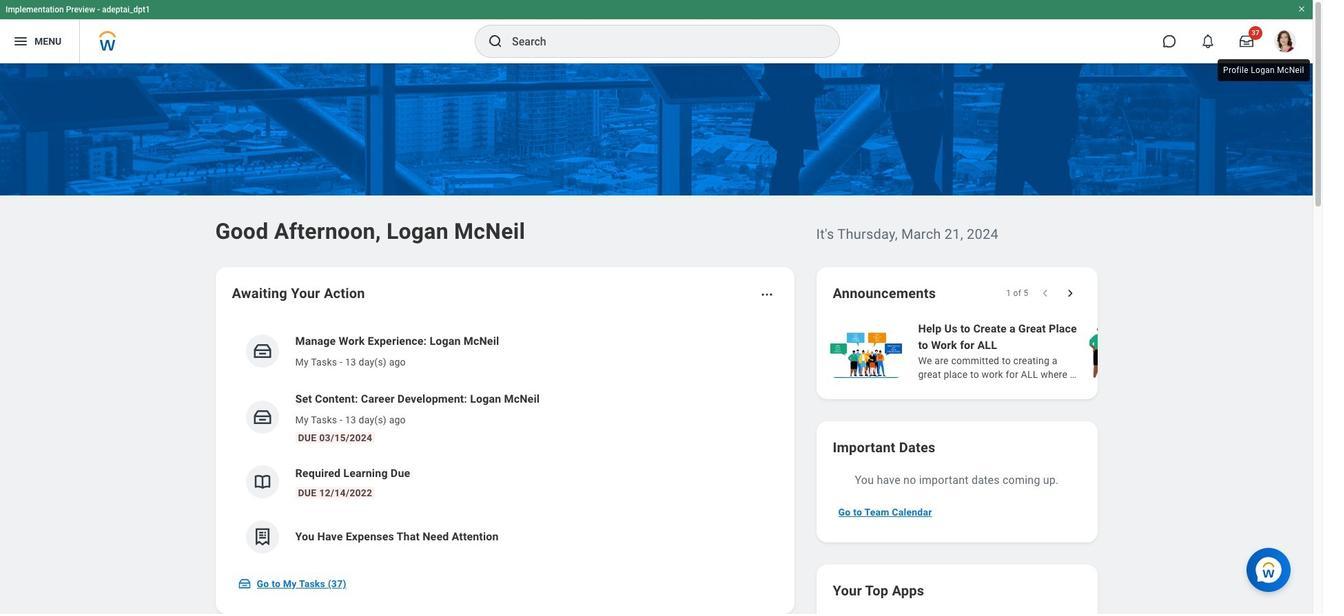 Task type: locate. For each thing, give the bounding box(es) containing it.
main content
[[0, 63, 1323, 615]]

1 horizontal spatial list
[[827, 320, 1323, 383]]

Search Workday  search field
[[512, 26, 811, 57]]

2 vertical spatial inbox image
[[237, 577, 251, 591]]

inbox image
[[252, 341, 273, 362], [252, 407, 273, 428], [237, 577, 251, 591]]

justify image
[[12, 33, 29, 50]]

1 vertical spatial inbox image
[[252, 407, 273, 428]]

banner
[[0, 0, 1313, 63]]

chevron left small image
[[1038, 287, 1052, 300]]

tooltip
[[1215, 57, 1313, 84]]

list
[[827, 320, 1323, 383], [232, 323, 778, 565]]

status
[[1006, 288, 1029, 299]]



Task type: vqa. For each thing, say whether or not it's contained in the screenshot.
Most Used Content in Learning Path element
no



Task type: describe. For each thing, give the bounding box(es) containing it.
0 vertical spatial inbox image
[[252, 341, 273, 362]]

book open image
[[252, 472, 273, 493]]

0 horizontal spatial list
[[232, 323, 778, 565]]

inbox large image
[[1240, 34, 1254, 48]]

search image
[[487, 33, 504, 50]]

notifications large image
[[1201, 34, 1215, 48]]

close environment banner image
[[1298, 5, 1306, 13]]

chevron right small image
[[1063, 287, 1077, 300]]

dashboard expenses image
[[252, 527, 273, 548]]

profile logan mcneil image
[[1274, 30, 1296, 55]]



